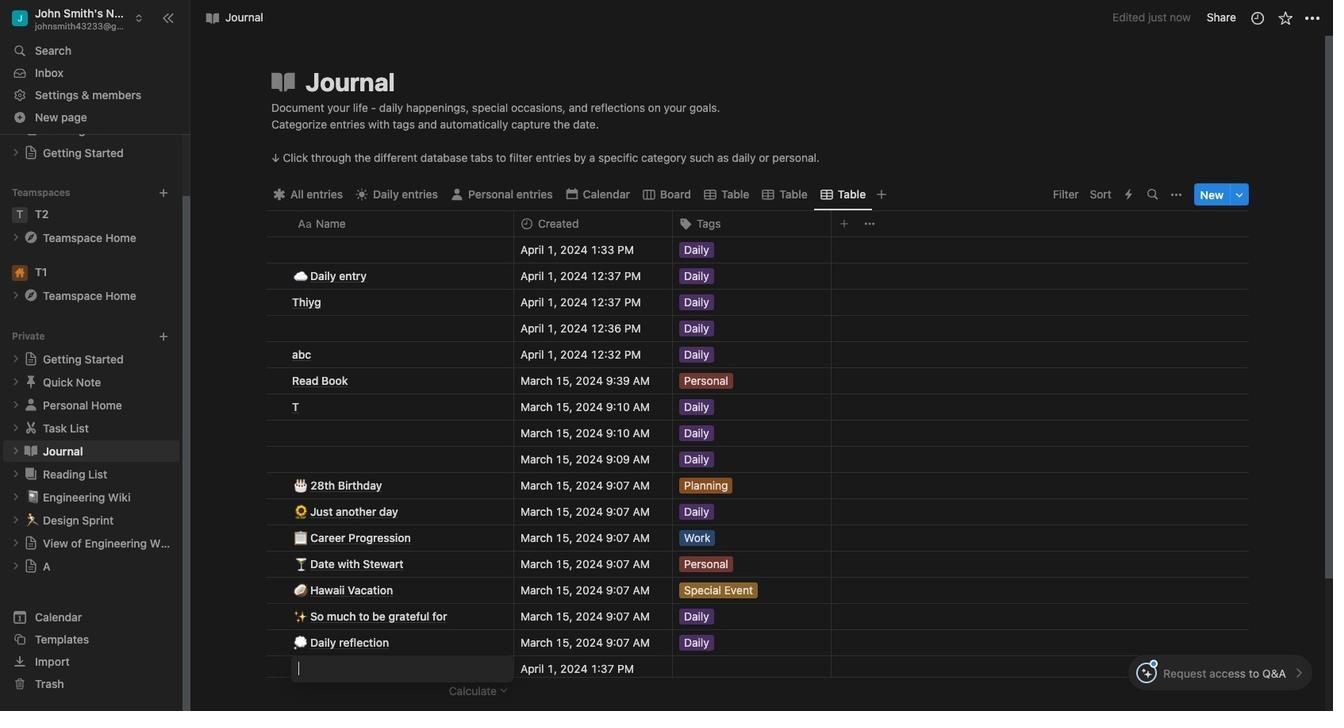 Task type: describe. For each thing, give the bounding box(es) containing it.
1 tab from the left
[[637, 184, 698, 206]]

favorite image
[[1278, 10, 1294, 26]]

🌻 image
[[294, 503, 308, 521]]

updates image
[[1250, 10, 1266, 26]]

4 tab from the left
[[814, 184, 873, 206]]

🍸 image
[[294, 555, 308, 573]]

change page icon image
[[269, 67, 298, 96]]

add a page image
[[158, 331, 169, 342]]

✨ image
[[294, 608, 308, 626]]



Task type: locate. For each thing, give the bounding box(es) containing it.
🎂 image
[[294, 477, 308, 495]]

tab list
[[267, 179, 1049, 211]]

💭 image
[[294, 634, 308, 652]]

📋 image
[[294, 529, 308, 547]]

new teamspace image
[[158, 187, 169, 198]]

t image
[[12, 207, 28, 223]]

close sidebar image
[[162, 12, 175, 24]]

3 tab from the left
[[756, 184, 814, 206]]

tab
[[637, 184, 698, 206], [698, 184, 756, 206], [756, 184, 814, 206], [814, 184, 873, 206]]

create and view automations image
[[1126, 189, 1133, 200]]

☁️ image
[[294, 267, 308, 285]]

2 tab from the left
[[698, 184, 756, 206]]

🥥 image
[[294, 581, 308, 600]]



Task type: vqa. For each thing, say whether or not it's contained in the screenshot.
menu at bottom
no



